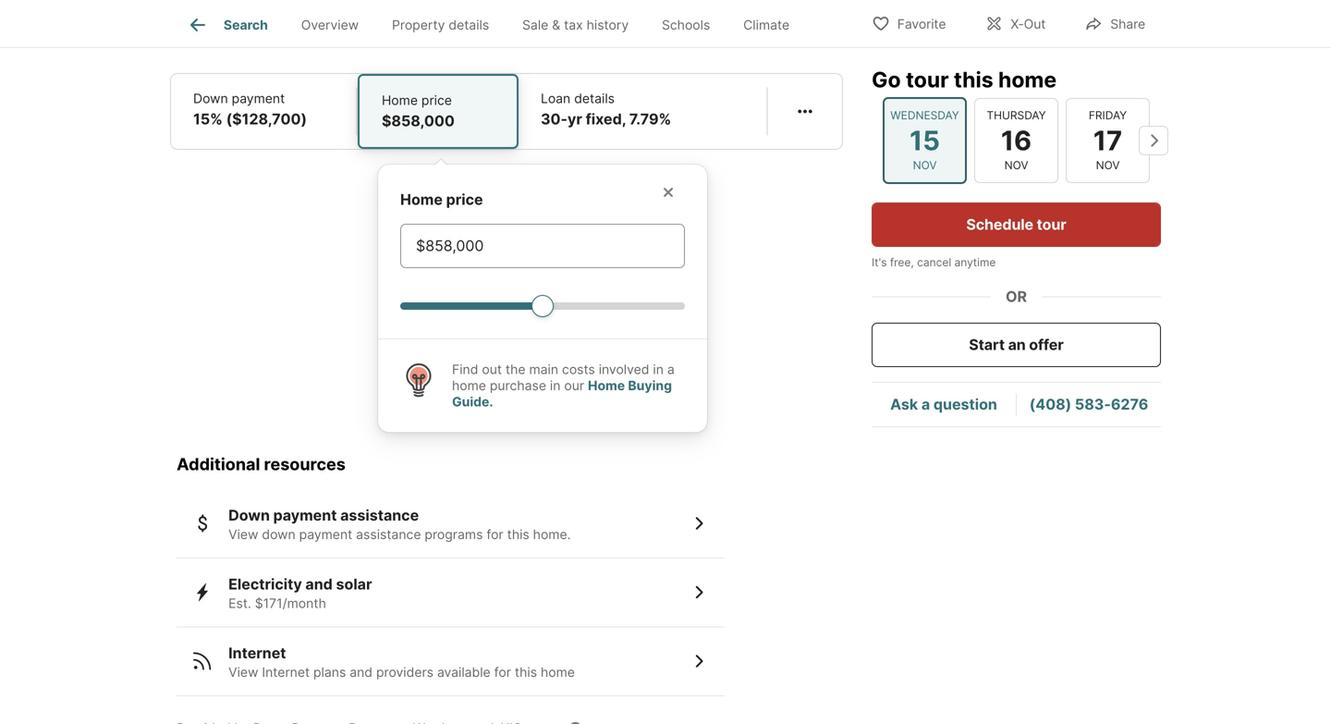 Task type: locate. For each thing, give the bounding box(es) containing it.
0 vertical spatial down
[[193, 91, 228, 106]]

details inside property details "tab"
[[449, 17, 489, 33]]

property details
[[392, 17, 489, 33]]

1 horizontal spatial tour
[[1037, 215, 1067, 234]]

internet down est.
[[229, 644, 286, 662]]

this left home. at bottom left
[[507, 527, 530, 542]]

schools
[[662, 17, 710, 33]]

in left our
[[550, 378, 561, 393]]

home up the $858,000
[[382, 92, 418, 108]]

tour right "schedule" on the right
[[1037, 215, 1067, 234]]

share button
[[1069, 4, 1161, 42]]

a right ask
[[922, 395, 930, 413]]

1 vertical spatial a
[[922, 395, 930, 413]]

16
[[1001, 124, 1032, 157]]

payment right 'down'
[[299, 527, 353, 542]]

0 vertical spatial tour
[[906, 67, 949, 92]]

payment
[[232, 91, 285, 106], [273, 506, 337, 524], [299, 527, 353, 542]]

thursday
[[987, 108, 1046, 122]]

$858,000
[[382, 112, 455, 130]]

1 horizontal spatial a
[[922, 395, 930, 413]]

0 vertical spatial assistance
[[340, 506, 419, 524]]

for inside down payment assistance view down payment assistance programs for this home.
[[487, 527, 504, 542]]

1 nov from the left
[[913, 159, 937, 172]]

and right plans
[[350, 664, 373, 680]]

1 horizontal spatial home
[[541, 664, 575, 680]]

1 vertical spatial home
[[452, 378, 486, 393]]

resources
[[264, 454, 346, 474]]

nov down '15'
[[913, 159, 937, 172]]

3 nov from the left
[[1096, 159, 1120, 172]]

0 vertical spatial view
[[229, 527, 258, 542]]

this right available
[[515, 664, 537, 680]]

home for home buying guide.
[[588, 378, 625, 393]]

ask
[[891, 395, 918, 413]]

down up 'down'
[[229, 506, 270, 524]]

in up buying
[[653, 361, 664, 377]]

1 horizontal spatial and
[[350, 664, 373, 680]]

0 vertical spatial for
[[487, 527, 504, 542]]

down for view
[[229, 506, 270, 524]]

0 horizontal spatial home
[[452, 378, 486, 393]]

2 vertical spatial payment
[[299, 527, 353, 542]]

and
[[306, 575, 333, 593], [350, 664, 373, 680]]

price up the $858,000
[[422, 92, 452, 108]]

purchase
[[490, 378, 547, 393]]

internet left plans
[[262, 664, 310, 680]]

overview
[[301, 17, 359, 33]]

details inside loan details 30-yr fixed, 7.79%
[[574, 91, 615, 106]]

home inside the internet view internet plans and providers available for this home
[[541, 664, 575, 680]]

0 vertical spatial in
[[653, 361, 664, 377]]

0 vertical spatial home
[[382, 92, 418, 108]]

home price $858,000
[[382, 92, 455, 130]]

lightbulb icon image
[[400, 361, 437, 398]]

nov down 16
[[1005, 159, 1029, 172]]

1 vertical spatial assistance
[[356, 527, 421, 542]]

0 vertical spatial price
[[422, 92, 452, 108]]

1 vertical spatial price
[[446, 190, 483, 208]]

2 vertical spatial home
[[588, 378, 625, 393]]

tour inside 'schedule tour' button
[[1037, 215, 1067, 234]]

2 nov from the left
[[1005, 159, 1029, 172]]

payment up 'down'
[[273, 506, 337, 524]]

2 horizontal spatial nov
[[1096, 159, 1120, 172]]

details for loan details 30-yr fixed, 7.79%
[[574, 91, 615, 106]]

1 vertical spatial details
[[574, 91, 615, 106]]

est.
[[229, 595, 251, 611]]

1 vertical spatial home
[[400, 190, 443, 208]]

$456
[[463, 23, 500, 41]]

0 horizontal spatial in
[[550, 378, 561, 393]]

nov
[[913, 159, 937, 172], [1005, 159, 1029, 172], [1096, 159, 1120, 172]]

payment inside down payment 15% ($128,700)
[[232, 91, 285, 106]]

for right programs
[[487, 527, 504, 542]]

thursday 16 nov
[[987, 108, 1046, 172]]

a
[[668, 361, 675, 377], [922, 395, 930, 413]]

down inside down payment 15% ($128,700)
[[193, 91, 228, 106]]

our
[[564, 378, 585, 393]]

question
[[934, 395, 998, 413]]

0 horizontal spatial down
[[193, 91, 228, 106]]

1 vertical spatial for
[[494, 664, 511, 680]]

0 vertical spatial payment
[[232, 91, 285, 106]]

0 vertical spatial details
[[449, 17, 489, 33]]

0 horizontal spatial and
[[306, 575, 333, 593]]

for right available
[[494, 664, 511, 680]]

x-out
[[1011, 16, 1046, 32]]

view left 'down'
[[229, 527, 258, 542]]

home for home price
[[400, 190, 443, 208]]

mortgage insurance
[[192, 23, 333, 41]]

assistance
[[340, 506, 419, 524], [356, 527, 421, 542]]

property details tab
[[376, 3, 506, 47]]

1 view from the top
[[229, 527, 258, 542]]

0 horizontal spatial details
[[449, 17, 489, 33]]

a inside find out the main costs involved in a home purchase in our
[[668, 361, 675, 377]]

down payment assistance view down payment assistance programs for this home.
[[229, 506, 571, 542]]

out
[[1024, 16, 1046, 32]]

nov down 17
[[1096, 159, 1120, 172]]

for
[[487, 527, 504, 542], [494, 664, 511, 680]]

0 vertical spatial a
[[668, 361, 675, 377]]

home buying guide.
[[452, 378, 672, 410]]

tour up wednesday
[[906, 67, 949, 92]]

1 vertical spatial this
[[507, 527, 530, 542]]

home down involved
[[588, 378, 625, 393]]

schedule tour
[[967, 215, 1067, 234]]

start
[[969, 336, 1005, 354]]

1 vertical spatial tour
[[1037, 215, 1067, 234]]

1 vertical spatial down
[[229, 506, 270, 524]]

wednesday 15 nov
[[891, 108, 960, 172]]

view
[[229, 527, 258, 542], [229, 664, 258, 680]]

favorite
[[898, 16, 946, 32]]

1 vertical spatial view
[[229, 664, 258, 680]]

Home Price Slider range field
[[400, 294, 685, 316]]

price for home price $858,000
[[422, 92, 452, 108]]

0 horizontal spatial tour
[[906, 67, 949, 92]]

and up the $171/month
[[306, 575, 333, 593]]

this
[[954, 67, 994, 92], [507, 527, 530, 542], [515, 664, 537, 680]]

details
[[449, 17, 489, 33], [574, 91, 615, 106]]

1 horizontal spatial nov
[[1005, 159, 1029, 172]]

tax
[[564, 17, 583, 33]]

electricity and solar est. $171/month
[[229, 575, 372, 611]]

down
[[193, 91, 228, 106], [229, 506, 270, 524]]

schedule tour button
[[872, 203, 1161, 247]]

nov inside thursday 16 nov
[[1005, 159, 1029, 172]]

payment up ($128,700)
[[232, 91, 285, 106]]

offer
[[1029, 336, 1064, 354]]

2 vertical spatial this
[[515, 664, 537, 680]]

1 vertical spatial payment
[[273, 506, 337, 524]]

down up 15%
[[193, 91, 228, 106]]

price inside home price $858,000
[[422, 92, 452, 108]]

home inside home price $858,000
[[382, 92, 418, 108]]

home.
[[533, 527, 571, 542]]

None text field
[[416, 235, 670, 257]]

2 vertical spatial home
[[541, 664, 575, 680]]

nov inside friday 17 nov
[[1096, 159, 1120, 172]]

nov inside wednesday 15 nov
[[913, 159, 937, 172]]

home price tooltip
[[378, 150, 1051, 432]]

electricity
[[229, 575, 302, 593]]

1 horizontal spatial details
[[574, 91, 615, 106]]

down inside down payment assistance view down payment assistance programs for this home.
[[229, 506, 270, 524]]

home inside home buying guide.
[[588, 378, 625, 393]]

details up 'fixed,'
[[574, 91, 615, 106]]

1 horizontal spatial down
[[229, 506, 270, 524]]

internet
[[229, 644, 286, 662], [262, 664, 310, 680]]

this up thursday
[[954, 67, 994, 92]]

tab list
[[170, 0, 821, 47]]

0 vertical spatial and
[[306, 575, 333, 593]]

search
[[224, 17, 268, 33]]

home down the $858,000
[[400, 190, 443, 208]]

friday 17 nov
[[1089, 108, 1127, 172]]

insurance
[[265, 23, 333, 41]]

tour
[[906, 67, 949, 92], [1037, 215, 1067, 234]]

home
[[999, 67, 1057, 92], [452, 378, 486, 393], [541, 664, 575, 680]]

0 horizontal spatial a
[[668, 361, 675, 377]]

None button
[[883, 97, 967, 184], [975, 98, 1059, 183], [1066, 98, 1150, 183], [883, 97, 967, 184], [975, 98, 1059, 183], [1066, 98, 1150, 183]]

0 horizontal spatial nov
[[913, 159, 937, 172]]

price down the $858,000
[[446, 190, 483, 208]]

a up buying
[[668, 361, 675, 377]]

2 view from the top
[[229, 664, 258, 680]]

price inside tooltip
[[446, 190, 483, 208]]

1 vertical spatial and
[[350, 664, 373, 680]]

details right property
[[449, 17, 489, 33]]

0 vertical spatial home
[[999, 67, 1057, 92]]

583-
[[1075, 395, 1111, 413]]

schools tab
[[646, 3, 727, 47]]

in
[[653, 361, 664, 377], [550, 378, 561, 393]]

it's free, cancel anytime
[[872, 256, 996, 269]]

down
[[262, 527, 296, 542]]

view down est.
[[229, 664, 258, 680]]

sale & tax history tab
[[506, 3, 646, 47]]

free,
[[890, 256, 914, 269]]

none text field inside home price tooltip
[[416, 235, 670, 257]]



Task type: describe. For each thing, give the bounding box(es) containing it.
0 vertical spatial internet
[[229, 644, 286, 662]]

main
[[529, 361, 559, 377]]

6276
[[1111, 395, 1149, 413]]

15%
[[193, 110, 223, 128]]

the
[[506, 361, 526, 377]]

(408) 583-6276
[[1030, 395, 1149, 413]]

tour for schedule
[[1037, 215, 1067, 234]]

yr
[[568, 110, 583, 128]]

overview tab
[[285, 3, 376, 47]]

view inside the internet view internet plans and providers available for this home
[[229, 664, 258, 680]]

friday
[[1089, 108, 1127, 122]]

(408) 583-6276 link
[[1030, 395, 1149, 413]]

share
[[1111, 16, 1146, 32]]

mortgage
[[192, 23, 261, 41]]

($128,700)
[[226, 110, 307, 128]]

out
[[482, 361, 502, 377]]

start an offer button
[[872, 323, 1161, 367]]

nov for 15
[[913, 159, 937, 172]]

home inside find out the main costs involved in a home purchase in our
[[452, 378, 486, 393]]

next image
[[1139, 126, 1169, 155]]

climate tab
[[727, 3, 806, 47]]

17
[[1094, 124, 1123, 157]]

loan details 30-yr fixed, 7.79%
[[541, 91, 672, 128]]

and inside electricity and solar est. $171/month
[[306, 575, 333, 593]]

history
[[587, 17, 629, 33]]

1 horizontal spatial in
[[653, 361, 664, 377]]

price for home price
[[446, 190, 483, 208]]

find out the main costs involved in a home purchase in our
[[452, 361, 675, 393]]

find
[[452, 361, 478, 377]]

ask a question link
[[891, 395, 998, 413]]

or
[[1006, 288, 1027, 306]]

cancel
[[917, 256, 952, 269]]

0 vertical spatial this
[[954, 67, 994, 92]]

home for home price $858,000
[[382, 92, 418, 108]]

nov for 16
[[1005, 159, 1029, 172]]

sale & tax history
[[522, 17, 629, 33]]

lightbulb icon element
[[400, 361, 452, 410]]

payment for 15%
[[232, 91, 285, 106]]

$171/month
[[255, 595, 326, 611]]

&
[[552, 17, 561, 33]]

climate
[[744, 17, 790, 33]]

sale
[[522, 17, 549, 33]]

down payment 15% ($128,700)
[[193, 91, 307, 128]]

(408)
[[1030, 395, 1072, 413]]

mortgage insurance link
[[192, 23, 333, 41]]

tab list containing search
[[170, 0, 821, 47]]

7.79%
[[630, 110, 672, 128]]

down for ($128,700)
[[193, 91, 228, 106]]

view inside down payment assistance view down payment assistance programs for this home.
[[229, 527, 258, 542]]

go
[[872, 67, 901, 92]]

1 vertical spatial internet
[[262, 664, 310, 680]]

favorite button
[[856, 4, 962, 42]]

2 horizontal spatial home
[[999, 67, 1057, 92]]

go tour this home
[[872, 67, 1057, 92]]

nov for 17
[[1096, 159, 1120, 172]]

property
[[392, 17, 445, 33]]

it's
[[872, 256, 887, 269]]

available
[[437, 664, 491, 680]]

schedule
[[967, 215, 1034, 234]]

details for property details
[[449, 17, 489, 33]]

15
[[910, 124, 940, 157]]

search link
[[187, 14, 268, 36]]

solar
[[336, 575, 372, 593]]

home buying guide. link
[[452, 378, 672, 410]]

additional
[[177, 454, 260, 474]]

plans
[[314, 664, 346, 680]]

and inside the internet view internet plans and providers available for this home
[[350, 664, 373, 680]]

tour for go
[[906, 67, 949, 92]]

internet view internet plans and providers available for this home
[[229, 644, 575, 680]]

ask a question
[[891, 395, 998, 413]]

wednesday
[[891, 108, 960, 122]]

this inside the internet view internet plans and providers available for this home
[[515, 664, 537, 680]]

home price
[[400, 190, 483, 208]]

this inside down payment assistance view down payment assistance programs for this home.
[[507, 527, 530, 542]]

involved
[[599, 361, 650, 377]]

an
[[1009, 336, 1026, 354]]

for inside the internet view internet plans and providers available for this home
[[494, 664, 511, 680]]

additional resources
[[177, 454, 346, 474]]

1 vertical spatial in
[[550, 378, 561, 393]]

buying
[[628, 378, 672, 393]]

30-
[[541, 110, 568, 128]]

payment for assistance
[[273, 506, 337, 524]]

anytime
[[955, 256, 996, 269]]

loan
[[541, 91, 571, 106]]

providers
[[376, 664, 434, 680]]

x-
[[1011, 16, 1024, 32]]

fixed,
[[586, 110, 626, 128]]

costs
[[562, 361, 595, 377]]

start an offer
[[969, 336, 1064, 354]]

guide.
[[452, 394, 493, 410]]

programs
[[425, 527, 483, 542]]

x-out button
[[970, 4, 1062, 42]]



Task type: vqa. For each thing, say whether or not it's contained in the screenshot.
leftmost ,
no



